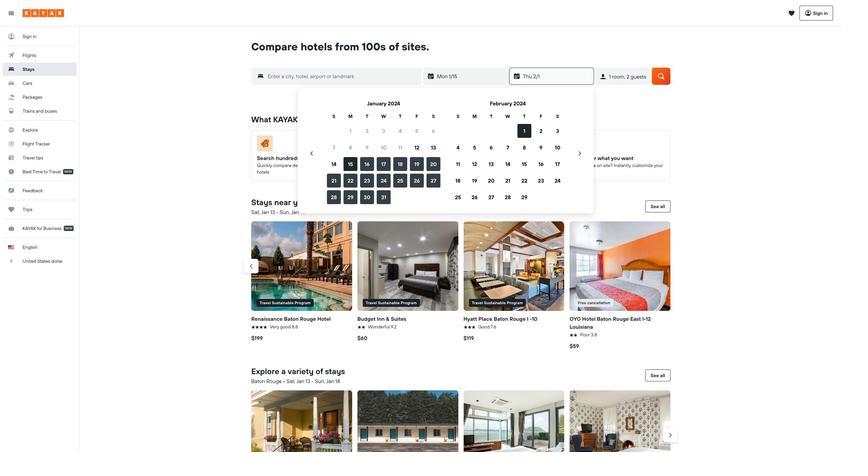 Task type: locate. For each thing, give the bounding box(es) containing it.
next month image
[[577, 150, 583, 157]]

oyo hotel baton rouge east i-12 louisiana element
[[570, 222, 671, 312]]

1 horizontal spatial grid
[[450, 96, 566, 206]]

row
[[326, 113, 442, 120], [450, 113, 566, 120], [326, 123, 442, 139], [450, 123, 566, 139], [326, 139, 442, 156], [450, 139, 566, 156], [326, 156, 442, 173], [450, 156, 566, 173], [326, 173, 442, 189], [450, 173, 566, 189], [326, 189, 442, 206], [450, 189, 566, 206]]

2 grid from the left
[[450, 96, 566, 206]]

Enter a city, hotel, airport or landmark text field
[[264, 72, 422, 81]]

figure
[[257, 136, 344, 154], [363, 136, 450, 154], [469, 136, 556, 154], [576, 136, 663, 154], [251, 222, 352, 312], [358, 222, 458, 312], [464, 222, 565, 312], [570, 222, 671, 312]]

back image
[[248, 263, 255, 270]]

explore a variety of stays carousel region
[[249, 389, 678, 453]]

grid
[[326, 96, 442, 206], [450, 96, 566, 206]]

1 grid from the left
[[326, 96, 442, 206]]

None search field
[[241, 53, 681, 98]]

renaissance baton rouge hotel element
[[251, 222, 352, 312]]

inn element
[[570, 391, 671, 453]]

0 horizontal spatial grid
[[326, 96, 442, 206]]

hyatt place baton rouge i -10 element
[[464, 222, 565, 312]]

stays near you carousel region
[[244, 219, 673, 353]]

navigation menu image
[[8, 10, 15, 16]]

previous month image
[[309, 150, 315, 157]]



Task type: vqa. For each thing, say whether or not it's contained in the screenshot.
Trip type Round-trip Field
no



Task type: describe. For each thing, give the bounding box(es) containing it.
forward image
[[668, 433, 674, 439]]

hotel element
[[464, 391, 565, 453]]

end date calendar input element
[[306, 96, 586, 206]]

united states (english) image
[[8, 246, 14, 250]]

motel element
[[358, 391, 458, 453]]

bed & breakfast element
[[251, 391, 352, 453]]

budget inn & suites element
[[358, 222, 458, 312]]



